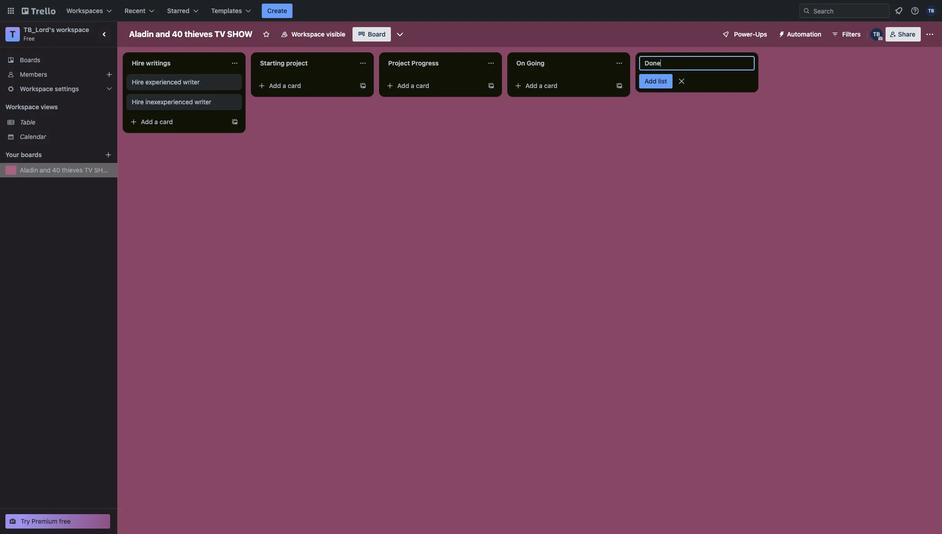 Task type: locate. For each thing, give the bounding box(es) containing it.
a down starting project
[[283, 82, 286, 89]]

add down on going
[[526, 82, 538, 89]]

tb_lord's workspace link
[[23, 26, 89, 33]]

1 horizontal spatial create from template… image
[[359, 82, 367, 89]]

try premium free
[[21, 518, 71, 525]]

1 hire from the top
[[132, 59, 144, 67]]

1 vertical spatial show
[[94, 166, 114, 174]]

0 horizontal spatial and
[[40, 166, 51, 174]]

workspace up the table
[[5, 103, 39, 111]]

add a card down starting project
[[269, 82, 301, 89]]

0 vertical spatial 40
[[172, 29, 183, 39]]

add a card button down hire inexexperienced writer
[[126, 115, 228, 129]]

project progress
[[388, 59, 439, 67]]

hire inexexperienced writer
[[132, 98, 211, 106]]

premium
[[32, 518, 57, 525]]

add a card down inexexperienced
[[141, 118, 173, 126]]

templates
[[211, 7, 242, 14]]

power-ups button
[[716, 27, 773, 42]]

1 horizontal spatial tv
[[215, 29, 225, 39]]

add a card down going
[[526, 82, 558, 89]]

add a card for going
[[526, 82, 558, 89]]

add a card button down starting project text box
[[255, 79, 356, 93]]

aladin and 40 thieves tv show link
[[20, 166, 114, 175]]

on going
[[517, 59, 545, 67]]

and down starred
[[156, 29, 170, 39]]

thieves down starred popup button
[[185, 29, 213, 39]]

thieves down your boards with 1 items element
[[62, 166, 83, 174]]

starred
[[167, 7, 190, 14]]

aladin and 40 thieves tv show
[[129, 29, 253, 39], [20, 166, 114, 174]]

1 horizontal spatial aladin
[[129, 29, 154, 39]]

show
[[227, 29, 253, 39], [94, 166, 114, 174]]

add a card
[[269, 82, 301, 89], [397, 82, 430, 89], [526, 82, 558, 89], [141, 118, 173, 126]]

your boards
[[5, 151, 42, 159]]

tv down calendar 'link'
[[84, 166, 93, 174]]

search image
[[803, 7, 811, 14]]

t link
[[5, 27, 20, 42]]

0 horizontal spatial 40
[[52, 166, 60, 174]]

0 vertical spatial tv
[[215, 29, 225, 39]]

1 vertical spatial tv
[[84, 166, 93, 174]]

this member is an admin of this board. image
[[879, 37, 883, 41]]

writer for hire experienced writer
[[183, 78, 200, 86]]

filters
[[843, 30, 861, 38]]

add
[[645, 77, 657, 85], [269, 82, 281, 89], [397, 82, 409, 89], [526, 82, 538, 89], [141, 118, 153, 126]]

a down inexexperienced
[[155, 118, 158, 126]]

and down your boards with 1 items element
[[40, 166, 51, 174]]

0 vertical spatial writer
[[183, 78, 200, 86]]

t
[[10, 29, 15, 39]]

workspace
[[56, 26, 89, 33]]

create from template… image for hire writings
[[231, 118, 238, 126]]

starred button
[[162, 4, 204, 18]]

writer up hire inexexperienced writer link
[[183, 78, 200, 86]]

a for progress
[[411, 82, 415, 89]]

a down project progress
[[411, 82, 415, 89]]

add down inexexperienced
[[141, 118, 153, 126]]

create from template… image
[[359, 82, 367, 89], [616, 82, 623, 89], [231, 118, 238, 126]]

1 vertical spatial writer
[[195, 98, 211, 106]]

0 notifications image
[[894, 5, 905, 16]]

hire down 'hire writings'
[[132, 78, 144, 86]]

add list
[[645, 77, 667, 85]]

tv inside board name text box
[[215, 29, 225, 39]]

2 vertical spatial workspace
[[5, 103, 39, 111]]

board
[[368, 30, 386, 38]]

1 vertical spatial thieves
[[62, 166, 83, 174]]

hire
[[132, 59, 144, 67], [132, 78, 144, 86], [132, 98, 144, 106]]

1 horizontal spatial thieves
[[185, 29, 213, 39]]

hire experienced writer
[[132, 78, 200, 86]]

card
[[288, 82, 301, 89], [416, 82, 430, 89], [544, 82, 558, 89], [160, 118, 173, 126]]

0 vertical spatial show
[[227, 29, 253, 39]]

workspace inside popup button
[[20, 85, 53, 93]]

card down progress at the top left of the page
[[416, 82, 430, 89]]

workspace for workspace views
[[5, 103, 39, 111]]

1 vertical spatial aladin
[[20, 166, 38, 174]]

card down inexexperienced
[[160, 118, 173, 126]]

add left list
[[645, 77, 657, 85]]

add a card for project
[[269, 82, 301, 89]]

hire left writings
[[132, 59, 144, 67]]

2 hire from the top
[[132, 78, 144, 86]]

writings
[[146, 59, 171, 67]]

starting
[[260, 59, 285, 67]]

card for going
[[544, 82, 558, 89]]

Starting project text field
[[255, 56, 354, 70]]

40 down starred
[[172, 29, 183, 39]]

board link
[[353, 27, 391, 42]]

1 vertical spatial aladin and 40 thieves tv show
[[20, 166, 114, 174]]

0 horizontal spatial create from template… image
[[231, 118, 238, 126]]

aladin and 40 thieves tv show down starred popup button
[[129, 29, 253, 39]]

0 vertical spatial aladin
[[129, 29, 154, 39]]

workspace down members
[[20, 85, 53, 93]]

calendar
[[20, 133, 46, 140]]

0 horizontal spatial aladin
[[20, 166, 38, 174]]

automation button
[[775, 27, 827, 42]]

writer down hire experienced writer link on the top left
[[195, 98, 211, 106]]

power-ups
[[734, 30, 768, 38]]

show down the add board icon
[[94, 166, 114, 174]]

workspace left visible
[[292, 30, 325, 38]]

aladin inside board name text box
[[129, 29, 154, 39]]

add a card button down project progress text box
[[383, 79, 484, 93]]

a down going
[[539, 82, 543, 89]]

sm image
[[775, 27, 787, 40]]

Hire writings text field
[[126, 56, 226, 70]]

40 down your boards with 1 items element
[[52, 166, 60, 174]]

On Going text field
[[511, 56, 611, 70]]

1 vertical spatial hire
[[132, 78, 144, 86]]

add a card down project progress
[[397, 82, 430, 89]]

progress
[[412, 59, 439, 67]]

show down templates popup button
[[227, 29, 253, 39]]

hire left inexexperienced
[[132, 98, 144, 106]]

3 hire from the top
[[132, 98, 144, 106]]

card down project
[[288, 82, 301, 89]]

add down project
[[397, 82, 409, 89]]

templates button
[[206, 4, 257, 18]]

add down starting
[[269, 82, 281, 89]]

show menu image
[[926, 30, 935, 39]]

2 horizontal spatial create from template… image
[[616, 82, 623, 89]]

0 vertical spatial thieves
[[185, 29, 213, 39]]

members
[[20, 70, 47, 78]]

thieves
[[185, 29, 213, 39], [62, 166, 83, 174]]

1 vertical spatial workspace
[[20, 85, 53, 93]]

1 horizontal spatial 40
[[172, 29, 183, 39]]

free
[[59, 518, 71, 525]]

workspace for workspace visible
[[292, 30, 325, 38]]

0 horizontal spatial show
[[94, 166, 114, 174]]

0 horizontal spatial tv
[[84, 166, 93, 174]]

0 horizontal spatial aladin and 40 thieves tv show
[[20, 166, 114, 174]]

a
[[283, 82, 286, 89], [411, 82, 415, 89], [539, 82, 543, 89], [155, 118, 158, 126]]

aladin down the recent dropdown button
[[129, 29, 154, 39]]

2 vertical spatial hire
[[132, 98, 144, 106]]

add for on going
[[526, 82, 538, 89]]

aladin down boards
[[20, 166, 38, 174]]

aladin and 40 thieves tv show down your boards with 1 items element
[[20, 166, 114, 174]]

filters button
[[829, 27, 864, 42]]

your
[[5, 151, 19, 159]]

workspace
[[292, 30, 325, 38], [20, 85, 53, 93], [5, 103, 39, 111]]

0 vertical spatial hire
[[132, 59, 144, 67]]

list
[[659, 77, 667, 85]]

workspace inside button
[[292, 30, 325, 38]]

1 horizontal spatial and
[[156, 29, 170, 39]]

visible
[[326, 30, 346, 38]]

create from template… image for starting project
[[359, 82, 367, 89]]

tv
[[215, 29, 225, 39], [84, 166, 93, 174]]

tv down templates
[[215, 29, 225, 39]]

share button
[[886, 27, 921, 42]]

0 vertical spatial aladin and 40 thieves tv show
[[129, 29, 253, 39]]

add a card button down on going text box
[[511, 79, 612, 93]]

settings
[[55, 85, 79, 93]]

Board name text field
[[125, 27, 257, 42]]

1 horizontal spatial show
[[227, 29, 253, 39]]

hire experienced writer link
[[132, 78, 237, 87]]

0 vertical spatial and
[[156, 29, 170, 39]]

table
[[20, 118, 35, 126]]

add a card button
[[255, 79, 356, 93], [383, 79, 484, 93], [511, 79, 612, 93], [126, 115, 228, 129]]

hire inside text field
[[132, 59, 144, 67]]

aladin
[[129, 29, 154, 39], [20, 166, 38, 174]]

and
[[156, 29, 170, 39], [40, 166, 51, 174]]

card down on going text box
[[544, 82, 558, 89]]

40
[[172, 29, 183, 39], [52, 166, 60, 174]]

add inside button
[[645, 77, 657, 85]]

your boards with 1 items element
[[5, 149, 91, 160]]

open information menu image
[[911, 6, 920, 15]]

0 vertical spatial workspace
[[292, 30, 325, 38]]

create button
[[262, 4, 293, 18]]

starting project
[[260, 59, 308, 67]]

hire for hire inexexperienced writer
[[132, 98, 144, 106]]

1 horizontal spatial aladin and 40 thieves tv show
[[129, 29, 253, 39]]

writer
[[183, 78, 200, 86], [195, 98, 211, 106]]

create
[[267, 7, 287, 14]]



Task type: describe. For each thing, give the bounding box(es) containing it.
experienced
[[145, 78, 181, 86]]

add a card for writings
[[141, 118, 173, 126]]

calendar link
[[20, 132, 112, 141]]

40 inside board name text box
[[172, 29, 183, 39]]

customize views image
[[396, 30, 405, 39]]

ups
[[756, 30, 768, 38]]

add board image
[[105, 151, 112, 159]]

1 vertical spatial 40
[[52, 166, 60, 174]]

share
[[899, 30, 916, 38]]

hire writings
[[132, 59, 171, 67]]

members link
[[0, 67, 117, 82]]

card for project
[[288, 82, 301, 89]]

card for writings
[[160, 118, 173, 126]]

views
[[41, 103, 58, 111]]

add for project progress
[[397, 82, 409, 89]]

Enter list title… text field
[[639, 56, 755, 70]]

cancel list editing image
[[677, 77, 686, 86]]

tb_lord's workspace free
[[23, 26, 89, 42]]

recent button
[[119, 4, 160, 18]]

workspace views
[[5, 103, 58, 111]]

boards link
[[0, 53, 117, 67]]

boards
[[21, 151, 42, 159]]

add a card button for going
[[511, 79, 612, 93]]

try premium free button
[[5, 514, 110, 529]]

workspaces button
[[61, 4, 117, 18]]

project
[[286, 59, 308, 67]]

add a card button for project
[[255, 79, 356, 93]]

hire for hire writings
[[132, 59, 144, 67]]

a for project
[[283, 82, 286, 89]]

workspace navigation collapse icon image
[[98, 28, 111, 41]]

on
[[517, 59, 525, 67]]

show inside board name text box
[[227, 29, 253, 39]]

automation
[[787, 30, 822, 38]]

primary element
[[0, 0, 943, 22]]

show inside aladin and 40 thieves tv show link
[[94, 166, 114, 174]]

workspace settings
[[20, 85, 79, 93]]

inexexperienced
[[145, 98, 193, 106]]

add for hire writings
[[141, 118, 153, 126]]

create from template… image
[[488, 82, 495, 89]]

thieves inside board name text box
[[185, 29, 213, 39]]

star or unstar board image
[[263, 31, 270, 38]]

add a card button for progress
[[383, 79, 484, 93]]

table link
[[20, 118, 112, 127]]

hire inexexperienced writer link
[[132, 98, 237, 107]]

add list button
[[639, 74, 673, 89]]

hire for hire experienced writer
[[132, 78, 144, 86]]

tyler black (tylerblack44) image
[[926, 5, 937, 16]]

boards
[[20, 56, 40, 64]]

and inside board name text box
[[156, 29, 170, 39]]

back to home image
[[22, 4, 56, 18]]

tb_lord's
[[23, 26, 55, 33]]

workspace for workspace settings
[[20, 85, 53, 93]]

recent
[[125, 7, 146, 14]]

try
[[21, 518, 30, 525]]

workspace visible
[[292, 30, 346, 38]]

Project Progress text field
[[383, 56, 482, 70]]

1 vertical spatial and
[[40, 166, 51, 174]]

free
[[23, 35, 35, 42]]

card for progress
[[416, 82, 430, 89]]

Search field
[[811, 4, 890, 18]]

a for going
[[539, 82, 543, 89]]

workspace settings button
[[0, 82, 117, 96]]

workspace visible button
[[275, 27, 351, 42]]

power-
[[734, 30, 756, 38]]

add a card for progress
[[397, 82, 430, 89]]

writer for hire inexexperienced writer
[[195, 98, 211, 106]]

add a card button for writings
[[126, 115, 228, 129]]

add for starting project
[[269, 82, 281, 89]]

aladin and 40 thieves tv show inside board name text box
[[129, 29, 253, 39]]

workspaces
[[66, 7, 103, 14]]

project
[[388, 59, 410, 67]]

tb_lord (tylerblack44) image
[[871, 28, 883, 41]]

going
[[527, 59, 545, 67]]

0 horizontal spatial thieves
[[62, 166, 83, 174]]

create from template… image for on going
[[616, 82, 623, 89]]

a for writings
[[155, 118, 158, 126]]



Task type: vqa. For each thing, say whether or not it's contained in the screenshot.
home ICON
no



